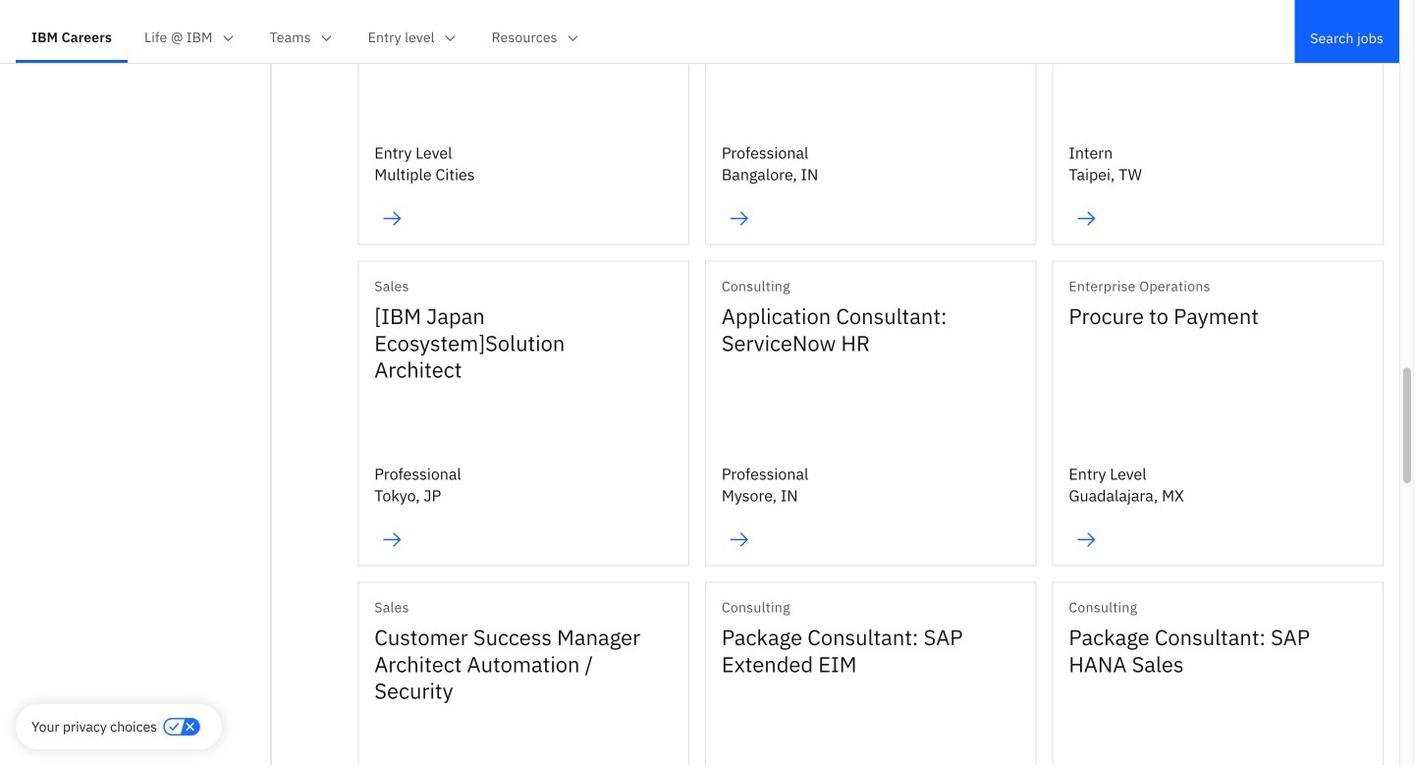 Task type: describe. For each thing, give the bounding box(es) containing it.
your privacy choices element
[[31, 716, 157, 738]]



Task type: vqa. For each thing, say whether or not it's contained in the screenshot.
Let's talk Element
no



